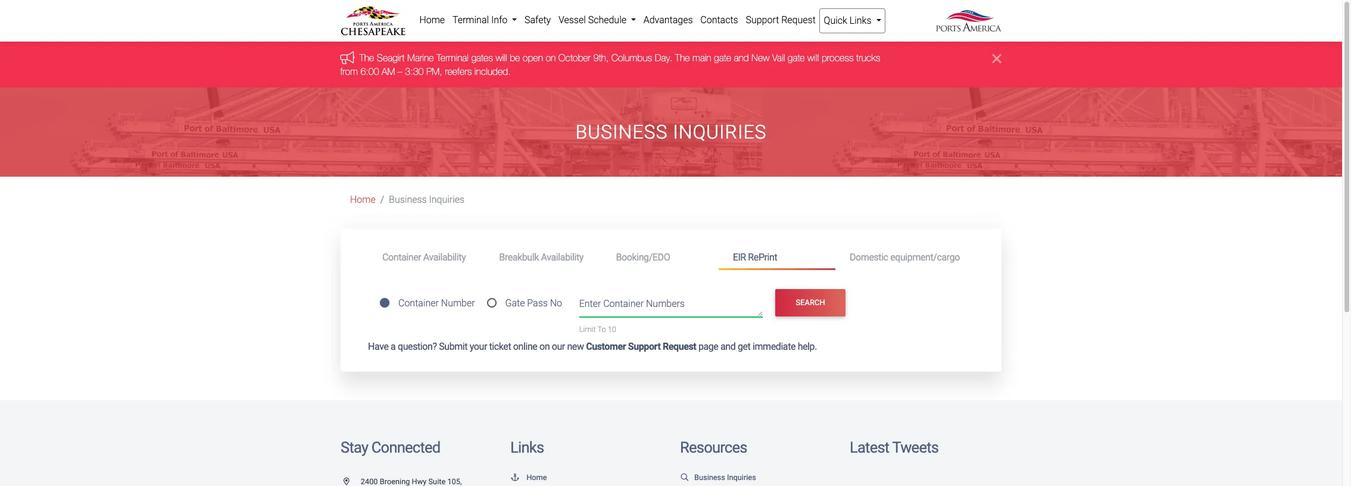 Task type: vqa. For each thing, say whether or not it's contained in the screenshot.
Submit a ticket
no



Task type: describe. For each thing, give the bounding box(es) containing it.
2 vertical spatial home
[[527, 473, 547, 482]]

quick links link
[[820, 8, 886, 33]]

availability for container availability
[[423, 252, 466, 263]]

home for middle home link
[[420, 14, 445, 26]]

have a question? submit your ticket online on our new customer support request page and get immediate help.
[[368, 341, 817, 353]]

process
[[822, 53, 854, 63]]

submit
[[439, 341, 468, 353]]

2 the from the left
[[675, 53, 690, 63]]

breakbulk availability
[[499, 252, 584, 263]]

new
[[567, 341, 584, 353]]

question?
[[398, 341, 437, 353]]

map marker alt image
[[344, 479, 359, 486]]

search button
[[776, 289, 846, 317]]

main
[[693, 53, 712, 63]]

booking/edo
[[616, 252, 670, 263]]

seagirt
[[377, 53, 405, 63]]

stay connected
[[341, 439, 440, 457]]

1 vertical spatial links
[[510, 439, 544, 457]]

3:30
[[405, 66, 424, 77]]

am
[[382, 66, 395, 77]]

eir
[[733, 252, 746, 263]]

10
[[608, 325, 616, 334]]

support request
[[746, 14, 816, 26]]

have
[[368, 341, 389, 353]]

marine
[[408, 53, 434, 63]]

container availability
[[382, 252, 466, 263]]

105,
[[448, 477, 462, 486]]

included.
[[475, 66, 511, 77]]

0 vertical spatial inquiries
[[673, 121, 767, 144]]

support request link
[[742, 8, 820, 32]]

6:00
[[361, 66, 379, 77]]

1 vertical spatial business inquiries
[[389, 194, 465, 206]]

2 gate from the left
[[788, 53, 805, 63]]

broening
[[380, 477, 410, 486]]

1 vertical spatial and
[[721, 341, 736, 353]]

hwy
[[412, 477, 427, 486]]

safety
[[525, 14, 551, 26]]

domestic equipment/cargo
[[850, 252, 960, 263]]

customer support request link
[[586, 341, 696, 353]]

domestic
[[850, 252, 888, 263]]

2 vertical spatial inquiries
[[727, 473, 756, 482]]

from
[[341, 66, 358, 77]]

advantages link
[[640, 8, 697, 32]]

advantages
[[644, 14, 693, 26]]

0 vertical spatial business
[[576, 121, 668, 144]]

and inside the seagirt marine terminal gates will be open on october 9th, columbus day. the main gate and new vail gate will process trucks from 6:00 am – 3:30 pm, reefers included.
[[734, 53, 749, 63]]

info
[[491, 14, 508, 26]]

connected
[[371, 439, 440, 457]]

bullhorn image
[[341, 51, 360, 64]]

1 vertical spatial inquiries
[[429, 194, 465, 206]]

vessel
[[559, 14, 586, 26]]

quick
[[824, 15, 847, 26]]

the seagirt marine terminal gates will be open on october 9th, columbus day. the main gate and new vail gate will process trucks from 6:00 am – 3:30 pm, reefers included. alert
[[0, 42, 1342, 88]]

reefers
[[445, 66, 472, 77]]

eir reprint link
[[719, 247, 836, 270]]

schedule
[[588, 14, 627, 26]]

page
[[699, 341, 719, 353]]

terminal info link
[[449, 8, 521, 32]]

numbers
[[646, 298, 685, 310]]

search
[[796, 299, 825, 308]]

2 will from the left
[[808, 53, 819, 63]]

no
[[550, 298, 562, 309]]

vail
[[773, 53, 785, 63]]

columbus
[[612, 53, 653, 63]]

breakbulk availability link
[[485, 247, 602, 269]]

trucks
[[857, 53, 881, 63]]

contacts
[[701, 14, 738, 26]]

the seagirt marine terminal gates will be open on october 9th, columbus day. the main gate and new vail gate will process trucks from 6:00 am – 3:30 pm, reefers included. link
[[341, 53, 881, 77]]

0 vertical spatial links
[[850, 15, 872, 26]]

search image
[[680, 474, 690, 482]]

get
[[738, 341, 751, 353]]

on inside the seagirt marine terminal gates will be open on october 9th, columbus day. the main gate and new vail gate will process trucks from 6:00 am – 3:30 pm, reefers included.
[[546, 53, 556, 63]]

container number
[[398, 298, 475, 309]]

gates
[[472, 53, 493, 63]]

1 vertical spatial on
[[540, 341, 550, 353]]

open
[[523, 53, 543, 63]]

day.
[[655, 53, 673, 63]]



Task type: locate. For each thing, give the bounding box(es) containing it.
0 horizontal spatial request
[[663, 341, 696, 353]]

request
[[781, 14, 816, 26], [663, 341, 696, 353]]

2 vertical spatial business
[[694, 473, 725, 482]]

container inside container availability link
[[382, 252, 421, 263]]

suite
[[429, 477, 446, 486]]

0 horizontal spatial will
[[496, 53, 508, 63]]

0 vertical spatial request
[[781, 14, 816, 26]]

0 horizontal spatial gate
[[714, 53, 732, 63]]

business inquiries link
[[680, 473, 756, 482]]

vessel schedule
[[559, 14, 629, 26]]

tweets
[[892, 439, 939, 457]]

close image
[[993, 51, 1002, 66]]

and left get
[[721, 341, 736, 353]]

home inside home link
[[420, 14, 445, 26]]

2400 broening hwy suite 105,
[[341, 477, 462, 487]]

availability inside breakbulk availability link
[[541, 252, 584, 263]]

1 vertical spatial request
[[663, 341, 696, 353]]

1 vertical spatial home
[[350, 194, 376, 206]]

2 horizontal spatial business
[[694, 473, 725, 482]]

gate pass no
[[505, 298, 562, 309]]

1 horizontal spatial gate
[[788, 53, 805, 63]]

terminal inside terminal info link
[[453, 14, 489, 26]]

0 vertical spatial home
[[420, 14, 445, 26]]

1 horizontal spatial business
[[576, 121, 668, 144]]

terminal left the info
[[453, 14, 489, 26]]

1 horizontal spatial will
[[808, 53, 819, 63]]

2400 broening hwy suite 105, link
[[341, 477, 462, 487]]

support
[[746, 14, 779, 26], [628, 341, 661, 353]]

pm,
[[427, 66, 443, 77]]

0 horizontal spatial links
[[510, 439, 544, 457]]

container up container number
[[382, 252, 421, 263]]

ticket
[[489, 341, 511, 353]]

on
[[546, 53, 556, 63], [540, 341, 550, 353]]

customer
[[586, 341, 626, 353]]

availability
[[423, 252, 466, 263], [541, 252, 584, 263]]

0 horizontal spatial home link
[[350, 194, 376, 206]]

1 gate from the left
[[714, 53, 732, 63]]

links right the quick
[[850, 15, 872, 26]]

the up '6:00'
[[360, 53, 375, 63]]

be
[[510, 53, 520, 63]]

number
[[441, 298, 475, 309]]

availability up container number
[[423, 252, 466, 263]]

limit to 10
[[579, 325, 616, 334]]

0 vertical spatial support
[[746, 14, 779, 26]]

stay
[[341, 439, 368, 457]]

–
[[398, 66, 403, 77]]

1 vertical spatial business
[[389, 194, 427, 206]]

1 horizontal spatial request
[[781, 14, 816, 26]]

on left our
[[540, 341, 550, 353]]

2 horizontal spatial home
[[527, 473, 547, 482]]

support inside support request link
[[746, 14, 779, 26]]

2 vertical spatial home link
[[510, 473, 547, 482]]

the right day.
[[675, 53, 690, 63]]

1 horizontal spatial availability
[[541, 252, 584, 263]]

anchor image
[[510, 474, 520, 482]]

online
[[513, 341, 537, 353]]

2 horizontal spatial home link
[[510, 473, 547, 482]]

support up the new
[[746, 14, 779, 26]]

0 vertical spatial and
[[734, 53, 749, 63]]

business
[[576, 121, 668, 144], [389, 194, 427, 206], [694, 473, 725, 482]]

request left the quick
[[781, 14, 816, 26]]

breakbulk
[[499, 252, 539, 263]]

gate
[[714, 53, 732, 63], [788, 53, 805, 63]]

on right open
[[546, 53, 556, 63]]

resources
[[680, 439, 747, 457]]

enter container numbers
[[579, 298, 685, 310]]

vessel schedule link
[[555, 8, 640, 32]]

new
[[752, 53, 770, 63]]

2400
[[361, 477, 378, 486]]

0 horizontal spatial home
[[350, 194, 376, 206]]

9th,
[[594, 53, 609, 63]]

Enter Container Numbers text field
[[579, 297, 763, 317]]

terminal info
[[453, 14, 510, 26]]

home link
[[416, 8, 449, 32], [350, 194, 376, 206], [510, 473, 547, 482]]

domestic equipment/cargo link
[[836, 247, 974, 269]]

help.
[[798, 341, 817, 353]]

will
[[496, 53, 508, 63], [808, 53, 819, 63]]

1 horizontal spatial home
[[420, 14, 445, 26]]

business inquiries
[[576, 121, 767, 144], [389, 194, 465, 206], [694, 473, 756, 482]]

0 horizontal spatial support
[[628, 341, 661, 353]]

container availability link
[[368, 247, 485, 269]]

0 vertical spatial home link
[[416, 8, 449, 32]]

home
[[420, 14, 445, 26], [350, 194, 376, 206], [527, 473, 547, 482]]

0 vertical spatial on
[[546, 53, 556, 63]]

0 vertical spatial terminal
[[453, 14, 489, 26]]

0 horizontal spatial the
[[360, 53, 375, 63]]

terminal up 'reefers'
[[437, 53, 469, 63]]

the
[[360, 53, 375, 63], [675, 53, 690, 63]]

0 vertical spatial business inquiries
[[576, 121, 767, 144]]

to
[[598, 325, 606, 334]]

quick links
[[824, 15, 874, 26]]

availability right breakbulk
[[541, 252, 584, 263]]

1 horizontal spatial support
[[746, 14, 779, 26]]

will left be
[[496, 53, 508, 63]]

2 vertical spatial business inquiries
[[694, 473, 756, 482]]

terminal inside the seagirt marine terminal gates will be open on october 9th, columbus day. the main gate and new vail gate will process trucks from 6:00 am – 3:30 pm, reefers included.
[[437, 53, 469, 63]]

container for container availability
[[382, 252, 421, 263]]

request left page
[[663, 341, 696, 353]]

reprint
[[748, 252, 777, 263]]

limit
[[579, 325, 596, 334]]

availability inside container availability link
[[423, 252, 466, 263]]

inquiries
[[673, 121, 767, 144], [429, 194, 465, 206], [727, 473, 756, 482]]

2 availability from the left
[[541, 252, 584, 263]]

1 vertical spatial home link
[[350, 194, 376, 206]]

your
[[470, 341, 487, 353]]

eir reprint
[[733, 252, 777, 263]]

october
[[559, 53, 591, 63]]

and
[[734, 53, 749, 63], [721, 341, 736, 353]]

safety link
[[521, 8, 555, 32]]

1 availability from the left
[[423, 252, 466, 263]]

links
[[850, 15, 872, 26], [510, 439, 544, 457]]

links up anchor icon
[[510, 439, 544, 457]]

gate right vail
[[788, 53, 805, 63]]

pass
[[527, 298, 548, 309]]

1 horizontal spatial links
[[850, 15, 872, 26]]

our
[[552, 341, 565, 353]]

immediate
[[753, 341, 796, 353]]

container left number
[[398, 298, 439, 309]]

latest
[[850, 439, 889, 457]]

booking/edo link
[[602, 247, 719, 269]]

container up 10
[[603, 298, 644, 310]]

0 horizontal spatial availability
[[423, 252, 466, 263]]

terminal
[[453, 14, 489, 26], [437, 53, 469, 63]]

a
[[391, 341, 396, 353]]

container for container number
[[398, 298, 439, 309]]

1 vertical spatial terminal
[[437, 53, 469, 63]]

home for the left home link
[[350, 194, 376, 206]]

availability for breakbulk availability
[[541, 252, 584, 263]]

1 horizontal spatial the
[[675, 53, 690, 63]]

1 will from the left
[[496, 53, 508, 63]]

1 horizontal spatial home link
[[416, 8, 449, 32]]

the seagirt marine terminal gates will be open on october 9th, columbus day. the main gate and new vail gate will process trucks from 6:00 am – 3:30 pm, reefers included.
[[341, 53, 881, 77]]

equipment/cargo
[[890, 252, 960, 263]]

1 vertical spatial support
[[628, 341, 661, 353]]

and left the new
[[734, 53, 749, 63]]

contacts link
[[697, 8, 742, 32]]

latest tweets
[[850, 439, 939, 457]]

1 the from the left
[[360, 53, 375, 63]]

0 horizontal spatial business
[[389, 194, 427, 206]]

support right customer
[[628, 341, 661, 353]]

will left process
[[808, 53, 819, 63]]

gate right main
[[714, 53, 732, 63]]



